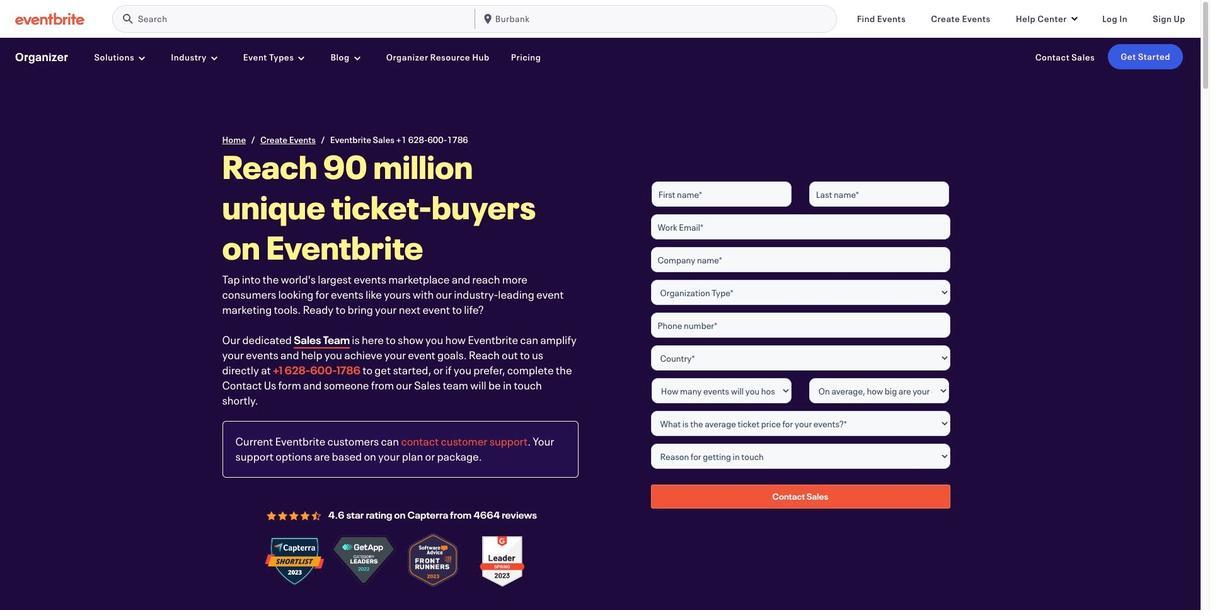 Task type: vqa. For each thing, say whether or not it's contained in the screenshot.
bsy wellness festival primary image
no



Task type: locate. For each thing, give the bounding box(es) containing it.
log in element
[[1102, 12, 1128, 25]]

Work Email* email field
[[651, 214, 950, 240]]

eventbrite image
[[15, 12, 84, 25]]

None submit
[[651, 485, 950, 509]]

sign up element
[[1153, 12, 1186, 25]]

find events element
[[857, 12, 906, 25]]

create events element
[[931, 12, 991, 25]]



Task type: describe. For each thing, give the bounding box(es) containing it.
secondary organizer element
[[0, 38, 1201, 76]]

Company name* text field
[[651, 247, 950, 272]]

Phone number* telephone field
[[651, 313, 950, 338]]

Last name* text field
[[809, 182, 949, 207]]

First name* text field
[[652, 182, 792, 207]]



